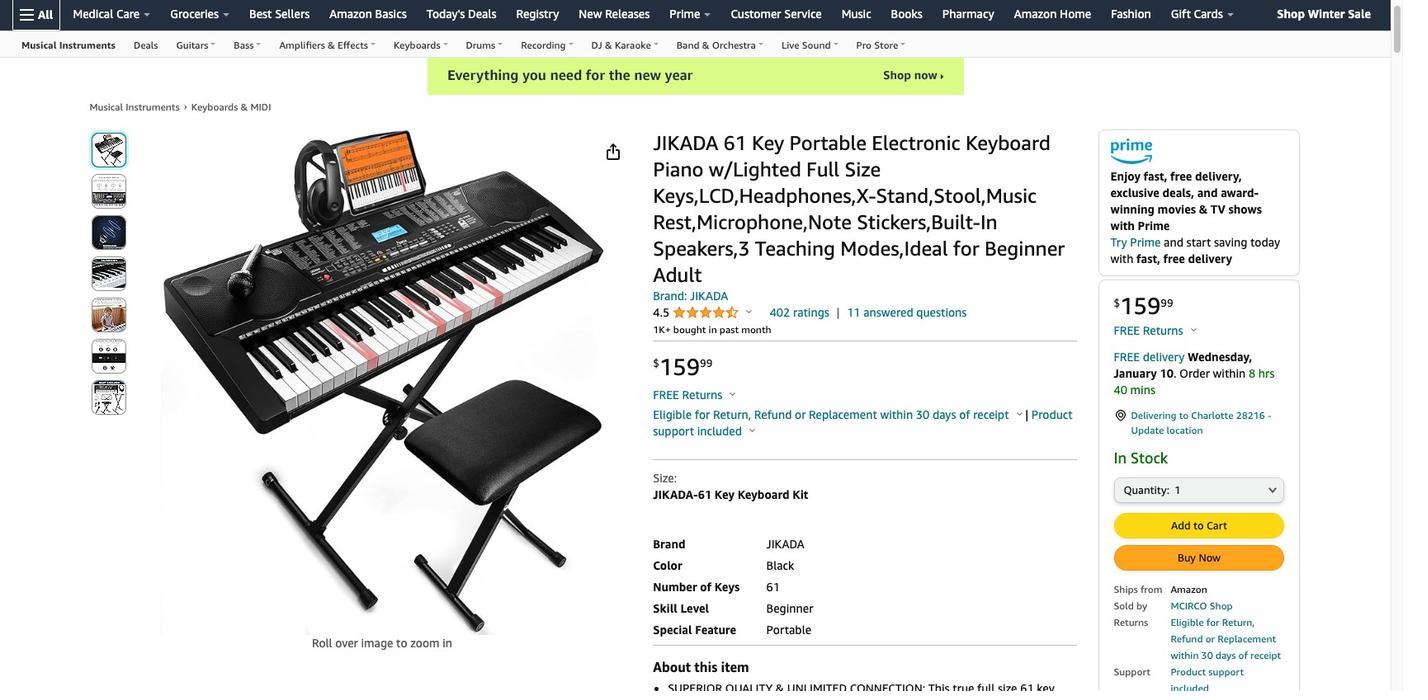 Task type: locate. For each thing, give the bounding box(es) containing it.
instruments inside the navigation navigation
[[59, 39, 115, 51]]

30 for eligible for return, refund or replacement within 30 days of receipt support
[[1202, 650, 1213, 662]]

refund for eligible for return, refund or replacement within 30 days of receipt support
[[1171, 633, 1203, 646]]

0 horizontal spatial in
[[981, 211, 998, 234]]

full
[[807, 158, 840, 181]]

to up location
[[1179, 410, 1189, 422]]

30 for eligible for return, refund or replacement within 30 days of receipt
[[916, 408, 930, 422]]

| inside | 11 answered questions 1k+ bought in past month
[[837, 305, 840, 319]]

0 horizontal spatial shop
[[1210, 600, 1233, 613]]

0 horizontal spatial receipt
[[973, 408, 1009, 422]]

fast, up "exclusive"
[[1144, 169, 1168, 184]]

for inside the jikada 61 key portable electronic keyboard piano w/lighted full size keys,lcd,headphones,x-stand,stool,music rest,microphone,note stickers,built-in speakers,3 teaching modes,ideal for beginner adult brand: jikada
[[953, 237, 980, 260]]

over
[[335, 636, 358, 651]]

eligible down mcirco
[[1171, 617, 1204, 629]]

| for |
[[1025, 408, 1032, 422]]

1 horizontal spatial in
[[709, 324, 717, 336]]

0 horizontal spatial instruments
[[59, 39, 115, 51]]

1 vertical spatial keyboard
[[738, 488, 790, 502]]

1 horizontal spatial refund
[[1171, 633, 1203, 646]]

and up the tv
[[1198, 186, 1218, 200]]

returns down sold
[[1114, 617, 1149, 629]]

and inside and start saving today with
[[1164, 236, 1184, 250]]

0 horizontal spatial 30
[[916, 408, 930, 422]]

amazon up effects
[[330, 7, 372, 21]]

159 down bought
[[659, 353, 700, 381]]

0 horizontal spatial of
[[700, 580, 712, 595]]

return, down the mcirco shop link
[[1222, 617, 1255, 629]]

159
[[1120, 292, 1161, 320], [659, 353, 700, 381]]

or inside eligible for return, refund or replacement within 30 days of receipt support
[[1206, 633, 1215, 646]]

1 vertical spatial portable
[[767, 623, 812, 637]]

popover image for eligible for return, refund or replacement within 30 days of receipt
[[1017, 412, 1022, 416]]

receipt for eligible for return, refund or replacement within 30 days of receipt support
[[1251, 650, 1281, 662]]

today's
[[427, 7, 465, 21]]

to inside delivering to charlotte 28216 - update location
[[1179, 410, 1189, 422]]

with
[[1111, 219, 1135, 233], [1111, 252, 1134, 266]]

rest,microphone,note
[[653, 211, 852, 234]]

jikada up 4.5 button
[[690, 289, 728, 303]]

for down the mcirco shop link
[[1207, 617, 1220, 629]]

instruments inside musical instruments › keyboards & midi
[[126, 101, 180, 113]]

keyboards
[[394, 39, 440, 51], [191, 101, 238, 113]]

skill level
[[653, 602, 709, 616]]

0 horizontal spatial beginner
[[767, 602, 813, 616]]

portable
[[790, 131, 867, 154], [767, 623, 812, 637]]

0 horizontal spatial 61
[[698, 488, 712, 502]]

to left zoom
[[396, 636, 407, 651]]

shop left winter
[[1277, 7, 1305, 21]]

or down the mcirco shop link
[[1206, 633, 1215, 646]]

refund
[[754, 408, 792, 422], [1171, 633, 1203, 646]]

0 horizontal spatial product
[[1032, 408, 1073, 422]]

for
[[953, 237, 980, 260], [695, 408, 710, 422], [1207, 617, 1220, 629]]

1 horizontal spatial shop
[[1277, 7, 1305, 21]]

return, down popover image
[[713, 408, 751, 422]]

None submit
[[92, 134, 125, 167], [92, 175, 125, 208], [92, 216, 125, 249], [92, 258, 125, 291], [92, 299, 125, 332], [92, 340, 125, 373], [92, 381, 125, 414], [92, 134, 125, 167], [92, 175, 125, 208], [92, 216, 125, 249], [92, 258, 125, 291], [92, 299, 125, 332], [92, 340, 125, 373], [92, 381, 125, 414]]

instruments down medical
[[59, 39, 115, 51]]

size:
[[653, 471, 677, 485]]

dj & karaoke
[[592, 39, 651, 51]]

1 vertical spatial fast,
[[1137, 252, 1161, 266]]

home
[[1060, 7, 1091, 21]]

1 horizontal spatial amazon
[[1014, 7, 1057, 21]]

amazon left the home
[[1014, 7, 1057, 21]]

1 vertical spatial with
[[1111, 252, 1134, 266]]

instruments left › on the top left of the page
[[126, 101, 180, 113]]

deals inside 'link'
[[134, 39, 158, 51]]

& right dj
[[605, 39, 612, 51]]

musical inside the navigation navigation
[[21, 39, 57, 51]]

jikada up black
[[767, 538, 805, 552]]

winter
[[1308, 7, 1345, 21]]

1 horizontal spatial $
[[1114, 296, 1120, 309]]

1 horizontal spatial free returns button
[[1114, 323, 1197, 340]]

keyboards & midi link
[[191, 101, 271, 113]]

30 inside eligible for return, refund or replacement within 30 days of receipt support
[[1202, 650, 1213, 662]]

1 vertical spatial and
[[1164, 236, 1184, 250]]

0 horizontal spatial amazon
[[330, 7, 372, 21]]

return, for eligible for return, refund or replacement within 30 days of receipt support
[[1222, 617, 1255, 629]]

for inside eligible for return, refund or replacement within 30 days of receipt support
[[1207, 617, 1220, 629]]

new
[[579, 7, 602, 21]]

keyboard left kit
[[738, 488, 790, 502]]

1 horizontal spatial $ 159 99
[[1114, 292, 1174, 320]]

1 vertical spatial in
[[443, 636, 452, 651]]

within inside eligible for return, refund or replacement within 30 days of receipt support
[[1171, 650, 1199, 662]]

portable down black
[[767, 623, 812, 637]]

0 vertical spatial free returns
[[1114, 324, 1186, 338]]

1 horizontal spatial keyboards
[[394, 39, 440, 51]]

0 horizontal spatial to
[[396, 636, 407, 651]]

kit
[[793, 488, 808, 502]]

support
[[1114, 666, 1151, 679]]

free down 1k+
[[653, 388, 679, 402]]

support down the mcirco shop link
[[1209, 666, 1244, 679]]

store
[[874, 39, 898, 51]]

in left past
[[709, 324, 717, 336]]

key up w/lighted
[[752, 131, 784, 154]]

days inside eligible for return, refund or replacement within 30 days of receipt support
[[1216, 650, 1236, 662]]

1 horizontal spatial return,
[[1222, 617, 1255, 629]]

$ down 1k+
[[653, 357, 659, 370]]

of inside eligible for return, refund or replacement within 30 days of receipt support
[[1239, 650, 1248, 662]]

stand,stool,music
[[876, 184, 1037, 207]]

159 up free delivery
[[1120, 292, 1161, 320]]

returns left popover image
[[682, 388, 723, 402]]

4.5
[[653, 305, 673, 319]]

free returns button
[[1114, 323, 1197, 340], [653, 387, 736, 404]]

in down stand,stool,music
[[981, 211, 998, 234]]

days for eligible for return, refund or replacement within 30 days of receipt support
[[1216, 650, 1236, 662]]

11
[[847, 305, 861, 319]]

keyboard up stand,stool,music
[[966, 131, 1051, 154]]

replacement inside eligible for return, refund or replacement within 30 days of receipt support
[[1218, 633, 1276, 646]]

answered
[[864, 305, 914, 319]]

keyboards inside keyboards link
[[394, 39, 440, 51]]

beginner inside the jikada 61 key portable electronic keyboard piano w/lighted full size keys,lcd,headphones,x-stand,stool,music rest,microphone,note stickers,built-in speakers,3 teaching modes,ideal for beginner adult brand: jikada
[[985, 237, 1065, 260]]

jikada for jikada
[[767, 538, 805, 552]]

0 vertical spatial instruments
[[59, 39, 115, 51]]

0 horizontal spatial $ 159 99
[[653, 353, 713, 381]]

0 horizontal spatial within
[[880, 408, 913, 422]]

today's deals
[[427, 7, 497, 21]]

number
[[653, 580, 697, 595]]

new releases
[[579, 7, 650, 21]]

amazon home
[[1014, 7, 1091, 21]]

0 vertical spatial prime
[[670, 7, 700, 21]]

free delivery
[[1114, 350, 1185, 364]]

1 horizontal spatial keyboard
[[966, 131, 1051, 154]]

.
[[1174, 367, 1177, 381]]

to right add
[[1194, 520, 1204, 533]]

10
[[1160, 367, 1174, 381]]

1 vertical spatial product support included button
[[1171, 665, 1244, 692]]

ships from amazon sold by
[[1114, 584, 1208, 613]]

0 vertical spatial fast,
[[1144, 169, 1168, 184]]

$ 159 99 up free delivery link
[[1114, 292, 1174, 320]]

musical instruments link down all
[[12, 31, 125, 57]]

popover image for product support included
[[750, 428, 755, 433]]

1 horizontal spatial deals
[[468, 7, 497, 21]]

0 horizontal spatial keyboard
[[738, 488, 790, 502]]

0 horizontal spatial musical
[[21, 39, 57, 51]]

try
[[1111, 236, 1127, 250]]

quantity: 1
[[1124, 484, 1181, 497]]

2 vertical spatial prime
[[1130, 236, 1161, 250]]

1 vertical spatial eligible
[[1171, 617, 1204, 629]]

free up the deals,
[[1171, 169, 1192, 184]]

shows
[[1229, 203, 1262, 217]]

0 vertical spatial product
[[1032, 408, 1073, 422]]

live sound link
[[773, 31, 847, 57]]

customer service
[[731, 7, 822, 21]]

1 vertical spatial to
[[1194, 520, 1204, 533]]

key right jikada-
[[715, 488, 735, 502]]

size: jikada-61 key keyboard kit
[[653, 471, 808, 502]]

| for | 11 answered questions 1k+ bought in past month
[[837, 305, 840, 319]]

musical inside musical instruments › keyboards & midi
[[90, 101, 123, 113]]

medical care
[[73, 7, 140, 21]]

0 horizontal spatial free returns
[[653, 388, 726, 402]]

0 vertical spatial eligible for return, refund or replacement within 30 days of receipt button
[[653, 408, 1022, 422]]

free up free delivery link
[[1114, 324, 1140, 338]]

amazon for amazon basics
[[330, 7, 372, 21]]

to for add
[[1194, 520, 1204, 533]]

delivery down start
[[1188, 252, 1232, 266]]

receipt for eligible for return, refund or replacement within 30 days of receipt
[[973, 408, 1009, 422]]

free down movies
[[1164, 252, 1185, 266]]

prime up band
[[670, 7, 700, 21]]

0 vertical spatial musical
[[21, 39, 57, 51]]

stickers,built-
[[857, 211, 981, 234]]

1 vertical spatial within
[[880, 408, 913, 422]]

1 vertical spatial in
[[1114, 449, 1127, 467]]

included down eligible for return, refund or replacement within 30 days of receipt support
[[1171, 683, 1209, 692]]

0 horizontal spatial for
[[695, 408, 710, 422]]

0 horizontal spatial deals
[[134, 39, 158, 51]]

musical instruments link
[[12, 31, 125, 57], [90, 101, 180, 113]]

free returns
[[1114, 324, 1186, 338], [653, 388, 726, 402]]

and up fast, free delivery
[[1164, 236, 1184, 250]]

eligible for eligible for return, refund or replacement within 30 days of receipt support
[[1171, 617, 1204, 629]]

product support included button
[[653, 408, 1073, 438], [1171, 665, 1244, 692]]

fast, down try prime link
[[1137, 252, 1161, 266]]

sold
[[1114, 600, 1134, 613]]

in left stock
[[1114, 449, 1127, 467]]

& inside 'link'
[[605, 39, 612, 51]]

1 horizontal spatial days
[[1216, 650, 1236, 662]]

1 vertical spatial product support included
[[1171, 666, 1244, 692]]

eligible for return, refund or replacement within 30 days of receipt button
[[653, 408, 1022, 422], [1171, 615, 1281, 662]]

delivery up 10
[[1143, 350, 1185, 364]]

30
[[916, 408, 930, 422], [1202, 650, 1213, 662]]

musical down "all" button at left
[[21, 39, 57, 51]]

instruments for musical instruments › keyboards & midi
[[126, 101, 180, 113]]

& left the tv
[[1199, 203, 1208, 217]]

medical
[[73, 7, 113, 21]]

support up 'size:'
[[653, 424, 694, 438]]

free returns left popover image
[[653, 388, 726, 402]]

keyboards right › on the top left of the page
[[191, 101, 238, 113]]

0 horizontal spatial $
[[653, 357, 659, 370]]

for for eligible for return, refund or replacement within 30 days of receipt
[[695, 408, 710, 422]]

1 vertical spatial musical instruments link
[[90, 101, 180, 113]]

popover image
[[746, 310, 752, 314], [1191, 328, 1197, 332], [1017, 412, 1022, 416], [750, 428, 755, 433]]

receipt
[[973, 408, 1009, 422], [1251, 650, 1281, 662]]

returns
[[1143, 324, 1183, 338], [682, 388, 723, 402], [1114, 617, 1149, 629]]

$ 159 99 down bought
[[653, 353, 713, 381]]

1 horizontal spatial within
[[1171, 650, 1199, 662]]

for up size: jikada-61 key keyboard kit on the bottom of page
[[695, 408, 710, 422]]

dj & karaoke link
[[582, 31, 668, 57]]

1 horizontal spatial support
[[1209, 666, 1244, 679]]

special feature
[[653, 623, 736, 637]]

$ 159 99
[[1114, 292, 1174, 320], [653, 353, 713, 381]]

0 horizontal spatial return,
[[713, 408, 751, 422]]

99 down bought
[[700, 357, 713, 370]]

beginner
[[985, 237, 1065, 260], [767, 602, 813, 616]]

eligible inside eligible for return, refund or replacement within 30 days of receipt support
[[1171, 617, 1204, 629]]

effects
[[338, 39, 368, 51]]

0 vertical spatial beginner
[[985, 237, 1065, 260]]

keyboard inside size: jikada-61 key keyboard kit
[[738, 488, 790, 502]]

to for delivering
[[1179, 410, 1189, 422]]

& right band
[[702, 39, 710, 51]]

1 vertical spatial instruments
[[126, 101, 180, 113]]

cart
[[1207, 520, 1227, 533]]

& left effects
[[328, 39, 335, 51]]

jikada for jikada 61 key portable electronic keyboard piano w/lighted full size keys,lcd,headphones,x-stand,stool,music rest,microphone,note stickers,built-in speakers,3 teaching modes,ideal for beginner adult brand: jikada
[[653, 131, 718, 154]]

navigation navigation
[[0, 0, 1403, 692]]

return, inside eligible for return, refund or replacement within 30 days of receipt support
[[1222, 617, 1255, 629]]

deals up drums link
[[468, 7, 497, 21]]

days for eligible for return, refund or replacement within 30 days of receipt
[[933, 408, 956, 422]]

deals down care
[[134, 39, 158, 51]]

best sellers
[[249, 7, 310, 21]]

0 vertical spatial 159
[[1120, 292, 1161, 320]]

free returns for the top free returns button
[[1114, 324, 1186, 338]]

musical instruments link left › on the top left of the page
[[90, 101, 180, 113]]

within for eligible for return, refund or replacement within 30 days of receipt
[[880, 408, 913, 422]]

0 vertical spatial keyboard
[[966, 131, 1051, 154]]

prime right try
[[1130, 236, 1161, 250]]

roll
[[312, 636, 332, 651]]

0 vertical spatial receipt
[[973, 408, 1009, 422]]

0 vertical spatial replacement
[[809, 408, 877, 422]]

eligible up 'size:'
[[653, 408, 692, 422]]

1 vertical spatial $ 159 99
[[653, 353, 713, 381]]

2 vertical spatial returns
[[1114, 617, 1149, 629]]

in right zoom
[[443, 636, 452, 651]]

musical down musical instruments
[[90, 101, 123, 113]]

popover image inside free returns button
[[1191, 328, 1197, 332]]

band & orchestra link
[[668, 31, 773, 57]]

0 horizontal spatial included
[[697, 424, 742, 438]]

or up kit
[[795, 408, 806, 422]]

prime up try prime link
[[1138, 219, 1170, 233]]

return, for eligible for return, refund or replacement within 30 days of receipt
[[713, 408, 751, 422]]

with up try
[[1111, 219, 1135, 233]]

1 horizontal spatial eligible
[[1171, 617, 1204, 629]]

1 vertical spatial receipt
[[1251, 650, 1281, 662]]

portable up full
[[790, 131, 867, 154]]

shop
[[1277, 7, 1305, 21], [1210, 600, 1233, 613]]

free
[[1171, 169, 1192, 184], [1164, 252, 1185, 266]]

1 vertical spatial free returns button
[[653, 387, 736, 404]]

shop right mcirco
[[1210, 600, 1233, 613]]

61 inside the jikada 61 key portable electronic keyboard piano w/lighted full size keys,lcd,headphones,x-stand,stool,music rest,microphone,note stickers,built-in speakers,3 teaching modes,ideal for beginner adult brand: jikada
[[724, 131, 747, 154]]

amazon up mcirco
[[1171, 584, 1208, 596]]

1 horizontal spatial 61
[[724, 131, 747, 154]]

groceries link
[[160, 2, 239, 26]]

1 vertical spatial refund
[[1171, 633, 1203, 646]]

registry
[[516, 7, 559, 21]]

2 with from the top
[[1111, 252, 1134, 266]]

$ down try
[[1114, 296, 1120, 309]]

1 horizontal spatial for
[[953, 237, 980, 260]]

0 vertical spatial free
[[1171, 169, 1192, 184]]

january
[[1114, 367, 1157, 381]]

1 vertical spatial keyboards
[[191, 101, 238, 113]]

1 vertical spatial free
[[1164, 252, 1185, 266]]

groceries
[[170, 7, 219, 21]]

item
[[721, 660, 749, 676]]

1 horizontal spatial instruments
[[126, 101, 180, 113]]

portable inside the jikada 61 key portable electronic keyboard piano w/lighted full size keys,lcd,headphones,x-stand,stool,music rest,microphone,note stickers,built-in speakers,3 teaching modes,ideal for beginner adult brand: jikada
[[790, 131, 867, 154]]

included down popover image
[[697, 424, 742, 438]]

& left 'midi'
[[241, 101, 248, 113]]

free returns button down bought
[[653, 387, 736, 404]]

61
[[724, 131, 747, 154], [698, 488, 712, 502], [767, 580, 780, 595]]

1 vertical spatial shop
[[1210, 600, 1233, 613]]

everything you need for the new year image
[[427, 58, 964, 95]]

music link
[[832, 2, 881, 26]]

books
[[891, 7, 923, 21]]

28216
[[1236, 410, 1265, 422]]

0 vertical spatial within
[[1213, 367, 1246, 381]]

jikada up 'piano'
[[653, 131, 718, 154]]

Add to Cart button
[[1115, 515, 1283, 538]]

free returns up free delivery link
[[1114, 324, 1186, 338]]

instruments for musical instruments
[[59, 39, 115, 51]]

zoom
[[410, 636, 440, 651]]

keyboards down basics
[[394, 39, 440, 51]]

musical instruments link for keyboards & midi link in the left of the page
[[90, 101, 180, 113]]

1 vertical spatial for
[[695, 408, 710, 422]]

eligible for eligible for return, refund or replacement within 30 days of receipt
[[653, 408, 692, 422]]

1 vertical spatial 61
[[698, 488, 712, 502]]

with inside and start saving today with
[[1111, 252, 1134, 266]]

1 horizontal spatial of
[[959, 408, 970, 422]]

shop winter sale link
[[1271, 3, 1378, 25]]

0 horizontal spatial in
[[443, 636, 452, 651]]

for down stand,stool,music
[[953, 237, 980, 260]]

receipt inside eligible for return, refund or replacement within 30 days of receipt support
[[1251, 650, 1281, 662]]

2 horizontal spatial of
[[1239, 650, 1248, 662]]

returns up free delivery link
[[1143, 324, 1183, 338]]

with down try
[[1111, 252, 1134, 266]]

2 vertical spatial 61
[[767, 580, 780, 595]]

1 with from the top
[[1111, 219, 1135, 233]]

0 vertical spatial for
[[953, 237, 980, 260]]

99 down fast, free delivery
[[1161, 296, 1174, 309]]

musical
[[21, 39, 57, 51], [90, 101, 123, 113]]

free returns button up free delivery link
[[1114, 323, 1197, 340]]

prime link
[[660, 2, 721, 26]]

delivering to charlotte 28216 - update location link
[[1114, 409, 1284, 439]]

free up january
[[1114, 350, 1140, 364]]

refund inside eligible for return, refund or replacement within 30 days of receipt support
[[1171, 633, 1203, 646]]

0 vertical spatial of
[[959, 408, 970, 422]]

pro store
[[857, 39, 898, 51]]

all
[[38, 7, 53, 21]]

replacement
[[809, 408, 877, 422], [1218, 633, 1276, 646]]

replacement for eligible for return, refund or replacement within 30 days of receipt
[[809, 408, 877, 422]]

0 horizontal spatial |
[[837, 305, 840, 319]]

1 vertical spatial free returns
[[653, 388, 726, 402]]



Task type: describe. For each thing, give the bounding box(es) containing it.
fashion link
[[1101, 2, 1161, 26]]

& for amplifiers
[[328, 39, 335, 51]]

buy
[[1178, 552, 1196, 565]]

popover image for free returns
[[1191, 328, 1197, 332]]

-
[[1268, 410, 1272, 422]]

shop winter sale
[[1277, 7, 1371, 21]]

402 ratings link
[[770, 305, 830, 319]]

or for eligible for return, refund or replacement within 30 days of receipt support
[[1206, 633, 1215, 646]]

key inside the jikada 61 key portable electronic keyboard piano w/lighted full size keys,lcd,headphones,x-stand,stool,music rest,microphone,note stickers,built-in speakers,3 teaching modes,ideal for beginner adult brand: jikada
[[752, 131, 784, 154]]

1 vertical spatial 99
[[700, 357, 713, 370]]

1 horizontal spatial in
[[1114, 449, 1127, 467]]

add
[[1171, 520, 1191, 533]]

1 vertical spatial prime
[[1138, 219, 1170, 233]]

customer
[[731, 7, 781, 21]]

1 horizontal spatial included
[[1171, 683, 1209, 692]]

w/lighted
[[709, 158, 801, 181]]

bought
[[674, 324, 706, 336]]

0 vertical spatial deals
[[468, 7, 497, 21]]

dropdown image
[[1268, 487, 1277, 494]]

past
[[720, 324, 739, 336]]

Buy Now submit
[[1115, 547, 1283, 571]]

today
[[1251, 236, 1280, 250]]

key inside size: jikada-61 key keyboard kit
[[715, 488, 735, 502]]

0 vertical spatial returns
[[1143, 324, 1183, 338]]

& inside musical instruments › keyboards & midi
[[241, 101, 248, 113]]

stock
[[1131, 449, 1168, 467]]

& for dj
[[605, 39, 612, 51]]

keys
[[715, 580, 740, 595]]

keyboard inside the jikada 61 key portable electronic keyboard piano w/lighted full size keys,lcd,headphones,x-stand,stool,music rest,microphone,note stickers,built-in speakers,3 teaching modes,ideal for beginner adult brand: jikada
[[966, 131, 1051, 154]]

sound
[[802, 39, 831, 51]]

ships
[[1114, 584, 1138, 596]]

1 horizontal spatial 99
[[1161, 296, 1174, 309]]

replacement for eligible for return, refund or replacement within 30 days of receipt support
[[1218, 633, 1276, 646]]

in inside | 11 answered questions 1k+ bought in past month
[[709, 324, 717, 336]]

band
[[677, 39, 700, 51]]

enjoy
[[1111, 169, 1141, 184]]

wednesday, january 10
[[1114, 350, 1252, 381]]

buy now
[[1178, 552, 1221, 565]]

teaching
[[755, 237, 835, 260]]

image
[[361, 636, 393, 651]]

level
[[681, 602, 709, 616]]

musical instruments
[[21, 39, 115, 51]]

roll over image to zoom in
[[312, 636, 452, 651]]

month
[[741, 324, 772, 336]]

adult
[[653, 263, 702, 286]]

pharmacy link
[[933, 2, 1004, 26]]

jikada-
[[653, 488, 698, 502]]

1 vertical spatial jikada
[[690, 289, 728, 303]]

midi
[[251, 101, 271, 113]]

1 vertical spatial support
[[1209, 666, 1244, 679]]

winning
[[1111, 203, 1155, 217]]

1 horizontal spatial 159
[[1120, 292, 1161, 320]]

1 vertical spatial beginner
[[767, 602, 813, 616]]

0 horizontal spatial free returns button
[[653, 387, 736, 404]]

refund for eligible for return, refund or replacement within 30 days of receipt
[[754, 408, 792, 422]]

0 horizontal spatial delivery
[[1143, 350, 1185, 364]]

1
[[1175, 484, 1181, 497]]

fast, inside enjoy fast, free delivery, exclusive deals, and award- winning movies & tv shows with prime try prime
[[1144, 169, 1168, 184]]

musical for musical instruments
[[21, 39, 57, 51]]

enjoy fast, free delivery, exclusive deals, and award- winning movies & tv shows with prime try prime
[[1111, 169, 1262, 250]]

piano
[[653, 158, 704, 181]]

1 vertical spatial product
[[1171, 666, 1206, 679]]

0 horizontal spatial eligible for return, refund or replacement within 30 days of receipt button
[[653, 408, 1022, 422]]

or for eligible for return, refund or replacement within 30 days of receipt
[[795, 408, 806, 422]]

best
[[249, 7, 272, 21]]

returns inside mcirco shop returns
[[1114, 617, 1149, 629]]

special
[[653, 623, 692, 637]]

with inside enjoy fast, free delivery, exclusive deals, and award- winning movies & tv shows with prime try prime
[[1111, 219, 1135, 233]]

0 vertical spatial $ 159 99
[[1114, 292, 1174, 320]]

shop inside shop winter sale link
[[1277, 7, 1305, 21]]

brand: jikada link
[[653, 289, 728, 303]]

from
[[1141, 584, 1163, 596]]

2 vertical spatial free
[[653, 388, 679, 402]]

deals,
[[1163, 186, 1195, 200]]

today's deals link
[[417, 2, 506, 26]]

0 vertical spatial support
[[653, 424, 694, 438]]

by
[[1137, 600, 1148, 613]]

award-
[[1221, 186, 1259, 200]]

1 horizontal spatial product support included button
[[1171, 665, 1244, 692]]

new releases link
[[569, 2, 660, 26]]

1 vertical spatial returns
[[682, 388, 723, 402]]

1 horizontal spatial delivery
[[1188, 252, 1232, 266]]

live
[[782, 39, 800, 51]]

402
[[770, 305, 790, 319]]

amazon prime logo image
[[1111, 139, 1152, 169]]

drums
[[466, 39, 495, 51]]

mcirco shop link
[[1171, 600, 1233, 613]]

2 horizontal spatial 61
[[767, 580, 780, 595]]

bass link
[[225, 31, 270, 57]]

delivery,
[[1195, 169, 1242, 184]]

61 inside size: jikada-61 key keyboard kit
[[698, 488, 712, 502]]

mcirco
[[1171, 600, 1207, 613]]

1 vertical spatial of
[[700, 580, 712, 595]]

0 vertical spatial $
[[1114, 296, 1120, 309]]

0 vertical spatial included
[[697, 424, 742, 438]]

within for eligible for return, refund or replacement within 30 days of receipt support
[[1171, 650, 1199, 662]]

popover image inside 4.5 button
[[746, 310, 752, 314]]

recording
[[521, 39, 566, 51]]

delivering
[[1131, 410, 1177, 422]]

11 answered questions link
[[847, 305, 967, 321]]

0 vertical spatial product support included
[[653, 408, 1073, 438]]

free inside enjoy fast, free delivery, exclusive deals, and award- winning movies & tv shows with prime try prime
[[1171, 169, 1192, 184]]

for for eligible for return, refund or replacement within 30 days of receipt support
[[1207, 617, 1220, 629]]

1 horizontal spatial eligible for return, refund or replacement within 30 days of receipt button
[[1171, 615, 1281, 662]]

and start saving today with
[[1111, 236, 1280, 266]]

prime inside the navigation navigation
[[670, 7, 700, 21]]

registry link
[[506, 2, 569, 26]]

keyboards inside musical instruments › keyboards & midi
[[191, 101, 238, 113]]

& for band
[[702, 39, 710, 51]]

best sellers link
[[239, 2, 320, 26]]

karaoke
[[615, 39, 651, 51]]

jikada 61 key portable electronic keyboard piano w/lighted full size keys,lcd,headphones,x-stand,stool,music rest,microphone,note stickers,built-in speakers,3 teaching modes,ideal for beginner adult image
[[161, 130, 603, 636]]

in inside the jikada 61 key portable electronic keyboard piano w/lighted full size keys,lcd,headphones,x-stand,stool,music rest,microphone,note stickers,built-in speakers,3 teaching modes,ideal for beginner adult brand: jikada
[[981, 211, 998, 234]]

free returns for the leftmost free returns button
[[653, 388, 726, 402]]

musical instruments link for guitars link
[[12, 31, 125, 57]]

shop inside mcirco shop returns
[[1210, 600, 1233, 613]]

and inside enjoy fast, free delivery, exclusive deals, and award- winning movies & tv shows with prime try prime
[[1198, 186, 1218, 200]]

0 vertical spatial product support included button
[[653, 408, 1073, 438]]

update
[[1131, 425, 1164, 437]]

feature
[[695, 623, 736, 637]]

recording link
[[512, 31, 582, 57]]

1 vertical spatial free
[[1114, 350, 1140, 364]]

color
[[653, 559, 682, 573]]

gift cards link
[[1161, 2, 1244, 26]]

8 hrs 40 mins
[[1114, 367, 1275, 397]]

amazon inside the 'ships from amazon sold by'
[[1171, 584, 1208, 596]]

musical for musical instruments › keyboards & midi
[[90, 101, 123, 113]]

amazon for amazon home
[[1014, 7, 1057, 21]]

& inside enjoy fast, free delivery, exclusive deals, and award- winning movies & tv shows with prime try prime
[[1199, 203, 1208, 217]]

of for eligible for return, refund or replacement within 30 days of receipt
[[959, 408, 970, 422]]

in stock
[[1114, 449, 1168, 467]]

music
[[842, 7, 871, 21]]

musical instruments › keyboards & midi
[[90, 100, 271, 113]]

mcirco shop returns
[[1114, 600, 1233, 629]]

ratings
[[793, 305, 830, 319]]

1k+
[[653, 324, 671, 336]]

of for eligible for return, refund or replacement within 30 days of receipt support
[[1239, 650, 1248, 662]]

start
[[1187, 236, 1211, 250]]

live sound
[[782, 39, 831, 51]]

location
[[1167, 425, 1203, 437]]

1 vertical spatial 159
[[659, 353, 700, 381]]

eligible for return, refund or replacement within 30 days of receipt
[[653, 408, 1012, 422]]

0 vertical spatial free returns button
[[1114, 323, 1197, 340]]

all button
[[12, 0, 61, 31]]

0 vertical spatial free
[[1114, 324, 1140, 338]]

service
[[784, 7, 822, 21]]

1 vertical spatial $
[[653, 357, 659, 370]]

now
[[1199, 552, 1221, 565]]

popover image
[[730, 392, 736, 396]]

modes,ideal
[[841, 237, 948, 260]]



Task type: vqa. For each thing, say whether or not it's contained in the screenshot.
left dishes
no



